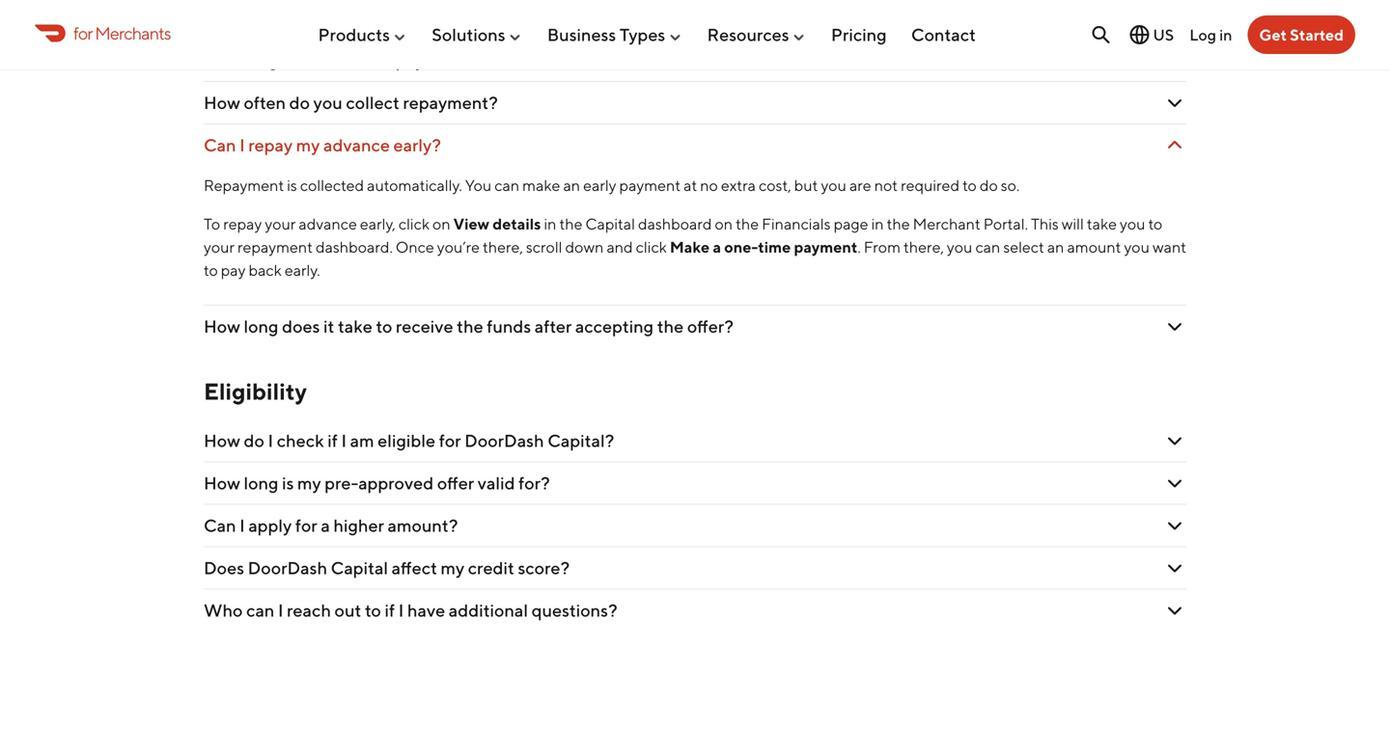 Task type: vqa. For each thing, say whether or not it's contained in the screenshot.
does associated with receive
yes



Task type: describe. For each thing, give the bounding box(es) containing it.
the up one-
[[736, 215, 759, 233]]

reach
[[287, 601, 331, 622]]

0 horizontal spatial if
[[328, 431, 338, 452]]

additional
[[449, 601, 528, 622]]

how for how long is my pre-approved offer valid for?
[[204, 473, 240, 494]]

you're
[[437, 238, 480, 256]]

do left check
[[244, 431, 264, 452]]

questions?
[[532, 601, 618, 622]]

how often do you collect repayment?
[[204, 92, 501, 113]]

will
[[1062, 215, 1084, 233]]

collect
[[346, 92, 400, 113]]

check
[[277, 431, 324, 452]]

take inside in the capital dashboard on the financials page in the merchant portal. this will take you to your repayment dashboard. once you're there, scroll down and click
[[1087, 215, 1117, 233]]

0 vertical spatial is
[[287, 176, 297, 195]]

can i apply for a higher amount?
[[204, 516, 461, 537]]

often
[[244, 92, 286, 113]]

can inside '. from there, you can select an amount you want to pay back early.'
[[976, 238, 1001, 256]]

approved
[[358, 473, 434, 494]]

there, inside '. from there, you can select an amount you want to pay back early.'
[[904, 238, 944, 256]]

want
[[1153, 238, 1187, 256]]

required
[[901, 176, 960, 195]]

so.
[[1001, 176, 1020, 195]]

2 vertical spatial repay
[[223, 215, 262, 233]]

us
[[1153, 26, 1174, 44]]

higher
[[333, 516, 384, 537]]

cost,
[[759, 176, 791, 195]]

get
[[1259, 26, 1287, 44]]

chevron down image for have
[[1163, 600, 1187, 623]]

solutions link
[[432, 17, 523, 53]]

to inside '. from there, you can select an amount you want to pay back early.'
[[204, 261, 218, 280]]

one-
[[724, 238, 758, 256]]

1 vertical spatial is
[[282, 473, 294, 494]]

the down solutions
[[469, 50, 496, 71]]

how do i check if i am eligible for doordash capital?
[[204, 431, 614, 452]]

scroll
[[526, 238, 562, 256]]

started
[[1290, 26, 1344, 44]]

out
[[335, 601, 361, 622]]

credit
[[468, 558, 514, 579]]

2 vertical spatial can
[[246, 601, 275, 622]]

apply
[[248, 516, 292, 537]]

extra
[[721, 176, 756, 195]]

1 horizontal spatial doordash
[[355, 7, 434, 28]]

capital?
[[548, 431, 614, 452]]

1 vertical spatial if
[[385, 601, 395, 622]]

1 on from the left
[[433, 215, 451, 233]]

0 vertical spatial advance
[[323, 135, 390, 156]]

are
[[850, 176, 872, 195]]

can for can i apply for a higher amount?
[[204, 516, 236, 537]]

the left offer?
[[657, 316, 684, 337]]

the up how long does it take to pay back the advance?
[[324, 7, 351, 28]]

do right often
[[289, 92, 310, 113]]

to repay your advance early, click on view details
[[204, 215, 541, 233]]

early,
[[360, 215, 396, 233]]

2 horizontal spatial doordash
[[465, 431, 544, 452]]

0 vertical spatial back
[[428, 50, 466, 71]]

page
[[834, 215, 869, 233]]

financials
[[762, 215, 831, 233]]

dashboard
[[638, 215, 712, 233]]

capital for dashboard
[[586, 215, 635, 233]]

1 horizontal spatial pay
[[396, 50, 424, 71]]

1 vertical spatial advance
[[299, 215, 357, 233]]

products link
[[318, 17, 407, 53]]

0 vertical spatial repay
[[277, 7, 321, 28]]

who can i reach out to if i have additional questions?
[[204, 601, 618, 622]]

chevron down image for how often do you collect repayment?
[[1163, 91, 1187, 115]]

long for how long does it take to receive the funds after accepting the offer?
[[244, 316, 279, 337]]

i left have
[[398, 601, 404, 622]]

merchant
[[913, 215, 981, 233]]

make a one-time payment
[[670, 238, 858, 256]]

business types link
[[547, 17, 683, 53]]

0 horizontal spatial an
[[563, 176, 580, 195]]

business
[[547, 24, 616, 45]]

log in
[[1190, 25, 1232, 44]]

get started button
[[1248, 15, 1356, 54]]

1 chevron down image from the top
[[1163, 6, 1187, 30]]

chevron down image for can i repay my advance early?
[[1163, 134, 1187, 157]]

how long does it take to pay back the advance?
[[204, 50, 575, 71]]

valid
[[478, 473, 515, 494]]

take for how long does it take to pay back the advance?
[[338, 50, 373, 71]]

early?
[[393, 135, 441, 156]]

to
[[204, 215, 220, 233]]

automatically.
[[367, 176, 462, 195]]

0 horizontal spatial doordash
[[248, 558, 327, 579]]

how for how do i repay the doordash capital advance?
[[204, 7, 240, 28]]

2 vertical spatial for
[[295, 516, 317, 537]]

it for receive
[[323, 316, 334, 337]]

get started
[[1259, 26, 1344, 44]]

i left check
[[268, 431, 273, 452]]

but
[[794, 176, 818, 195]]

2 horizontal spatial in
[[1220, 25, 1232, 44]]

repayment?
[[403, 92, 498, 113]]

eligible
[[378, 431, 436, 452]]

have
[[407, 601, 445, 622]]

0 vertical spatial can
[[495, 176, 520, 195]]

amount
[[1067, 238, 1121, 256]]

1 horizontal spatial in
[[871, 215, 884, 233]]

1 vertical spatial for
[[439, 431, 461, 452]]

make
[[522, 176, 560, 195]]

you
[[465, 176, 492, 195]]

on inside in the capital dashboard on the financials page in the merchant portal. this will take you to your repayment dashboard. once you're there, scroll down and click
[[715, 215, 733, 233]]

to down products
[[376, 50, 392, 71]]

to right required
[[963, 176, 977, 195]]

offer?
[[687, 316, 734, 337]]

how long is my pre-approved offer valid for?
[[204, 473, 550, 494]]

0 vertical spatial advance?
[[498, 7, 574, 28]]

you up can i repay my advance early?
[[313, 92, 343, 113]]

early
[[583, 176, 616, 195]]

0 vertical spatial for
[[73, 22, 92, 43]]

resources link
[[707, 17, 807, 53]]

select
[[1003, 238, 1044, 256]]

long for how long does it take to pay back the advance?
[[244, 50, 279, 71]]

contact
[[911, 24, 976, 45]]

no
[[700, 176, 718, 195]]

i up repayment
[[240, 135, 245, 156]]

in the capital dashboard on the financials page in the merchant portal. this will take you to your repayment dashboard. once you're there, scroll down and click
[[204, 215, 1163, 256]]

your inside in the capital dashboard on the financials page in the merchant portal. this will take you to your repayment dashboard. once you're there, scroll down and click
[[204, 238, 235, 256]]

pre-
[[325, 473, 358, 494]]

long for how long is my pre-approved offer valid for?
[[244, 473, 279, 494]]

score?
[[518, 558, 570, 579]]

you left want
[[1124, 238, 1150, 256]]

how for how long does it take to receive the funds after accepting the offer?
[[204, 316, 240, 337]]

1 vertical spatial repay
[[248, 135, 293, 156]]

details
[[493, 215, 541, 233]]

0 horizontal spatial click
[[399, 215, 430, 233]]

my for advance
[[296, 135, 320, 156]]

i left reach
[[278, 601, 283, 622]]

chevron down image for for
[[1163, 430, 1187, 453]]



Task type: locate. For each thing, give the bounding box(es) containing it.
0 vertical spatial click
[[399, 215, 430, 233]]

globe line image
[[1128, 23, 1151, 46]]

am
[[350, 431, 374, 452]]

click inside in the capital dashboard on the financials page in the merchant portal. this will take you to your repayment dashboard. once you're there, scroll down and click
[[636, 238, 667, 256]]

pricing link
[[831, 17, 887, 53]]

pay
[[396, 50, 424, 71], [221, 261, 246, 280]]

types
[[620, 24, 665, 45]]

take for how long does it take to receive the funds after accepting the offer?
[[338, 316, 373, 337]]

1 vertical spatial an
[[1047, 238, 1064, 256]]

pay down repayment
[[221, 261, 246, 280]]

does doordash capital affect my credit score?
[[204, 558, 573, 579]]

payment left at
[[619, 176, 681, 195]]

an down this
[[1047, 238, 1064, 256]]

an
[[563, 176, 580, 195], [1047, 238, 1064, 256]]

make
[[670, 238, 710, 256]]

from
[[864, 238, 901, 256]]

repayment
[[204, 176, 284, 195]]

0 horizontal spatial back
[[249, 261, 282, 280]]

payment
[[619, 176, 681, 195], [794, 238, 858, 256]]

0 horizontal spatial on
[[433, 215, 451, 233]]

1 vertical spatial back
[[249, 261, 282, 280]]

back inside '. from there, you can select an amount you want to pay back early.'
[[249, 261, 282, 280]]

take down products
[[338, 50, 373, 71]]

eligibility
[[204, 378, 307, 406]]

my left pre-
[[297, 473, 321, 494]]

there,
[[483, 238, 523, 256], [904, 238, 944, 256]]

take
[[338, 50, 373, 71], [1087, 215, 1117, 233], [338, 316, 373, 337]]

a
[[713, 238, 721, 256], [321, 516, 330, 537]]

0 horizontal spatial there,
[[483, 238, 523, 256]]

can up repayment
[[204, 135, 236, 156]]

2 horizontal spatial capital
[[586, 215, 635, 233]]

on up one-
[[715, 215, 733, 233]]

0 vertical spatial an
[[563, 176, 580, 195]]

1 there, from the left
[[483, 238, 523, 256]]

can for can i repay my advance early?
[[204, 135, 236, 156]]

0 horizontal spatial pay
[[221, 261, 246, 280]]

after
[[535, 316, 572, 337]]

does up often
[[282, 50, 320, 71]]

chevron down image for for?
[[1163, 472, 1187, 496]]

5 how from the top
[[204, 431, 240, 452]]

1 vertical spatial can
[[976, 238, 1001, 256]]

there, inside in the capital dashboard on the financials page in the merchant portal. this will take you to your repayment dashboard. once you're there, scroll down and click
[[483, 238, 523, 256]]

amount?
[[388, 516, 458, 537]]

dashboard.
[[316, 238, 393, 256]]

is left collected
[[287, 176, 297, 195]]

1 horizontal spatial a
[[713, 238, 721, 256]]

does
[[204, 558, 244, 579]]

capital for affect
[[331, 558, 388, 579]]

1 vertical spatial capital
[[586, 215, 635, 233]]

resources
[[707, 24, 789, 45]]

back down solutions
[[428, 50, 466, 71]]

do left the so.
[[980, 176, 998, 195]]

affect
[[392, 558, 437, 579]]

there, down merchant
[[904, 238, 944, 256]]

if left am
[[328, 431, 338, 452]]

advance up dashboard.
[[299, 215, 357, 233]]

2 vertical spatial my
[[441, 558, 465, 579]]

is
[[287, 176, 297, 195], [282, 473, 294, 494]]

merchants
[[95, 22, 171, 43]]

2 does from the top
[[282, 316, 320, 337]]

to down to
[[204, 261, 218, 280]]

2 can from the top
[[204, 516, 236, 537]]

1 horizontal spatial back
[[428, 50, 466, 71]]

1 vertical spatial it
[[323, 316, 334, 337]]

collected
[[300, 176, 364, 195]]

an left early
[[563, 176, 580, 195]]

0 vertical spatial does
[[282, 50, 320, 71]]

0 vertical spatial can
[[204, 135, 236, 156]]

solutions
[[432, 24, 505, 45]]

your down to
[[204, 238, 235, 256]]

payment down page
[[794, 238, 858, 256]]

4 how from the top
[[204, 316, 240, 337]]

repayment is collected automatically. you can make an early payment at no extra cost, but you are not required to do so.
[[204, 176, 1020, 195]]

0 vertical spatial long
[[244, 50, 279, 71]]

does down early.
[[282, 316, 320, 337]]

back
[[428, 50, 466, 71], [249, 261, 282, 280]]

3 chevron down image from the top
[[1163, 430, 1187, 453]]

0 vertical spatial pay
[[396, 50, 424, 71]]

chevron down image for how long does it take to pay back the advance?
[[1163, 49, 1187, 72]]

on
[[433, 215, 451, 233], [715, 215, 733, 233]]

2 it from the top
[[323, 316, 334, 337]]

2 how from the top
[[204, 50, 240, 71]]

the up down
[[559, 215, 583, 233]]

to inside in the capital dashboard on the financials page in the merchant portal. this will take you to your repayment dashboard. once you're there, scroll down and click
[[1149, 215, 1163, 233]]

1 chevron down image from the top
[[1163, 49, 1187, 72]]

for left merchants
[[73, 22, 92, 43]]

2 on from the left
[[715, 215, 733, 233]]

1 horizontal spatial on
[[715, 215, 733, 233]]

back down repayment
[[249, 261, 282, 280]]

is down check
[[282, 473, 294, 494]]

advance
[[323, 135, 390, 156], [299, 215, 357, 233]]

1 horizontal spatial there,
[[904, 238, 944, 256]]

for up 'offer'
[[439, 431, 461, 452]]

how for how do i check if i am eligible for doordash capital?
[[204, 431, 240, 452]]

pay down how do i repay the doordash capital advance?
[[396, 50, 424, 71]]

1 horizontal spatial an
[[1047, 238, 1064, 256]]

i left apply
[[240, 516, 245, 537]]

can i repay my advance early?
[[204, 135, 441, 156]]

you left are
[[821, 176, 847, 195]]

1 horizontal spatial click
[[636, 238, 667, 256]]

take up amount
[[1087, 215, 1117, 233]]

0 vertical spatial if
[[328, 431, 338, 452]]

repay right to
[[223, 215, 262, 233]]

for?
[[519, 473, 550, 494]]

on up you're
[[433, 215, 451, 233]]

1 vertical spatial pay
[[221, 261, 246, 280]]

advance down how often do you collect repayment?
[[323, 135, 390, 156]]

1 it from the top
[[323, 50, 334, 71]]

to left receive
[[376, 316, 392, 337]]

repay up often
[[277, 7, 321, 28]]

1 vertical spatial click
[[636, 238, 667, 256]]

does for receive
[[282, 316, 320, 337]]

capital down higher
[[331, 558, 388, 579]]

1 vertical spatial long
[[244, 316, 279, 337]]

i left products
[[268, 7, 273, 28]]

2 vertical spatial doordash
[[248, 558, 327, 579]]

can
[[495, 176, 520, 195], [976, 238, 1001, 256], [246, 601, 275, 622]]

1 vertical spatial doordash
[[465, 431, 544, 452]]

3 long from the top
[[244, 473, 279, 494]]

3 chevron down image from the top
[[1163, 134, 1187, 157]]

who
[[204, 601, 243, 622]]

a left one-
[[713, 238, 721, 256]]

2 horizontal spatial can
[[976, 238, 1001, 256]]

my
[[296, 135, 320, 156], [297, 473, 321, 494], [441, 558, 465, 579]]

1 horizontal spatial your
[[265, 215, 296, 233]]

capital up "and"
[[586, 215, 635, 233]]

1 vertical spatial does
[[282, 316, 320, 337]]

1 vertical spatial a
[[321, 516, 330, 537]]

portal.
[[984, 215, 1028, 233]]

if left have
[[385, 601, 395, 622]]

to right out
[[365, 601, 381, 622]]

not
[[874, 176, 898, 195]]

you up amount
[[1120, 215, 1146, 233]]

2 vertical spatial take
[[338, 316, 373, 337]]

0 horizontal spatial your
[[204, 238, 235, 256]]

2 long from the top
[[244, 316, 279, 337]]

long up eligibility
[[244, 316, 279, 337]]

accepting
[[575, 316, 654, 337]]

0 vertical spatial doordash
[[355, 7, 434, 28]]

for
[[73, 22, 92, 43], [439, 431, 461, 452], [295, 516, 317, 537]]

repayment
[[238, 238, 313, 256]]

to up want
[[1149, 215, 1163, 233]]

you inside in the capital dashboard on the financials page in the merchant portal. this will take you to your repayment dashboard. once you're there, scroll down and click
[[1120, 215, 1146, 233]]

1 how from the top
[[204, 7, 240, 28]]

does for pay
[[282, 50, 320, 71]]

chevron down image
[[1163, 6, 1187, 30], [1163, 315, 1187, 339], [1163, 430, 1187, 453], [1163, 472, 1187, 496], [1163, 515, 1187, 538], [1163, 600, 1187, 623]]

0 vertical spatial capital
[[438, 7, 495, 28]]

at
[[684, 176, 697, 195]]

you
[[313, 92, 343, 113], [821, 176, 847, 195], [1120, 215, 1146, 233], [947, 238, 973, 256], [1124, 238, 1150, 256]]

once
[[396, 238, 434, 256]]

for merchants link
[[35, 20, 171, 46]]

how for how often do you collect repayment?
[[204, 92, 240, 113]]

view
[[453, 215, 490, 233]]

can right you
[[495, 176, 520, 195]]

click up once
[[399, 215, 430, 233]]

1 vertical spatial your
[[204, 238, 235, 256]]

.
[[858, 238, 861, 256]]

the
[[324, 7, 351, 28], [469, 50, 496, 71], [559, 215, 583, 233], [736, 215, 759, 233], [887, 215, 910, 233], [457, 316, 483, 337], [657, 316, 684, 337]]

1 vertical spatial my
[[297, 473, 321, 494]]

in up the from
[[871, 215, 884, 233]]

the up the from
[[887, 215, 910, 233]]

do
[[244, 7, 264, 28], [289, 92, 310, 113], [980, 176, 998, 195], [244, 431, 264, 452]]

1 can from the top
[[204, 135, 236, 156]]

chevron down image for does doordash capital affect my credit score?
[[1163, 557, 1187, 580]]

early.
[[285, 261, 320, 280]]

1 vertical spatial take
[[1087, 215, 1117, 233]]

1 does from the top
[[282, 50, 320, 71]]

4 chevron down image from the top
[[1163, 472, 1187, 496]]

2 vertical spatial long
[[244, 473, 279, 494]]

for right apply
[[295, 516, 317, 537]]

2 there, from the left
[[904, 238, 944, 256]]

and
[[607, 238, 633, 256]]

take left receive
[[338, 316, 373, 337]]

2 chevron down image from the top
[[1163, 91, 1187, 115]]

long up apply
[[244, 473, 279, 494]]

down
[[565, 238, 604, 256]]

capital inside in the capital dashboard on the financials page in the merchant portal. this will take you to your repayment dashboard. once you're there, scroll down and click
[[586, 215, 635, 233]]

1 vertical spatial advance?
[[499, 50, 575, 71]]

1 horizontal spatial if
[[385, 601, 395, 622]]

0 horizontal spatial for
[[73, 22, 92, 43]]

1 long from the top
[[244, 50, 279, 71]]

does
[[282, 50, 320, 71], [282, 316, 320, 337]]

pay inside '. from there, you can select an amount you want to pay back early.'
[[221, 261, 246, 280]]

how for how long does it take to pay back the advance?
[[204, 50, 240, 71]]

a left higher
[[321, 516, 330, 537]]

your
[[265, 215, 296, 233], [204, 238, 235, 256]]

0 vertical spatial payment
[[619, 176, 681, 195]]

3 how from the top
[[204, 92, 240, 113]]

1 vertical spatial can
[[204, 516, 236, 537]]

in up scroll
[[544, 215, 557, 233]]

1 horizontal spatial can
[[495, 176, 520, 195]]

the left funds
[[457, 316, 483, 337]]

doordash down apply
[[248, 558, 327, 579]]

2 vertical spatial capital
[[331, 558, 388, 579]]

it down products
[[323, 50, 334, 71]]

4 chevron down image from the top
[[1163, 557, 1187, 580]]

0 horizontal spatial payment
[[619, 176, 681, 195]]

long up often
[[244, 50, 279, 71]]

can up the does
[[204, 516, 236, 537]]

this
[[1031, 215, 1059, 233]]

0 vertical spatial your
[[265, 215, 296, 233]]

how long does it take to receive the funds after accepting the offer?
[[204, 316, 734, 337]]

business types
[[547, 24, 665, 45]]

your up repayment
[[265, 215, 296, 233]]

it for pay
[[323, 50, 334, 71]]

log
[[1190, 25, 1217, 44]]

2 chevron down image from the top
[[1163, 315, 1187, 339]]

you down merchant
[[947, 238, 973, 256]]

0 vertical spatial my
[[296, 135, 320, 156]]

can right 'who'
[[246, 601, 275, 622]]

repay down often
[[248, 135, 293, 156]]

my right affect at the bottom left of the page
[[441, 558, 465, 579]]

contact link
[[911, 17, 976, 53]]

log in link
[[1190, 25, 1232, 44]]

do up often
[[244, 7, 264, 28]]

0 vertical spatial take
[[338, 50, 373, 71]]

in right log
[[1220, 25, 1232, 44]]

chevron down image
[[1163, 49, 1187, 72], [1163, 91, 1187, 115], [1163, 134, 1187, 157], [1163, 557, 1187, 580]]

0 horizontal spatial can
[[246, 601, 275, 622]]

1 horizontal spatial capital
[[438, 7, 495, 28]]

can down portal.
[[976, 238, 1001, 256]]

repay
[[277, 7, 321, 28], [248, 135, 293, 156], [223, 215, 262, 233]]

my up collected
[[296, 135, 320, 156]]

in
[[1220, 25, 1232, 44], [544, 215, 557, 233], [871, 215, 884, 233]]

5 chevron down image from the top
[[1163, 515, 1187, 538]]

doordash up how long does it take to pay back the advance?
[[355, 7, 434, 28]]

offer
[[437, 473, 474, 494]]

there, down details
[[483, 238, 523, 256]]

0 horizontal spatial a
[[321, 516, 330, 537]]

0 vertical spatial it
[[323, 50, 334, 71]]

click right "and"
[[636, 238, 667, 256]]

an inside '. from there, you can select an amount you want to pay back early.'
[[1047, 238, 1064, 256]]

6 chevron down image from the top
[[1163, 600, 1187, 623]]

click
[[399, 215, 430, 233], [636, 238, 667, 256]]

2 horizontal spatial for
[[439, 431, 461, 452]]

my for pre-
[[297, 473, 321, 494]]

products
[[318, 24, 390, 45]]

i left am
[[341, 431, 347, 452]]

pricing
[[831, 24, 887, 45]]

chevron down image for funds
[[1163, 315, 1187, 339]]

it down dashboard.
[[323, 316, 334, 337]]

0 horizontal spatial in
[[544, 215, 557, 233]]

0 vertical spatial a
[[713, 238, 721, 256]]

capital up repayment?
[[438, 7, 495, 28]]

6 how from the top
[[204, 473, 240, 494]]

1 vertical spatial payment
[[794, 238, 858, 256]]

1 horizontal spatial payment
[[794, 238, 858, 256]]

doordash up valid at the bottom of page
[[465, 431, 544, 452]]

0 horizontal spatial capital
[[331, 558, 388, 579]]

1 horizontal spatial for
[[295, 516, 317, 537]]



